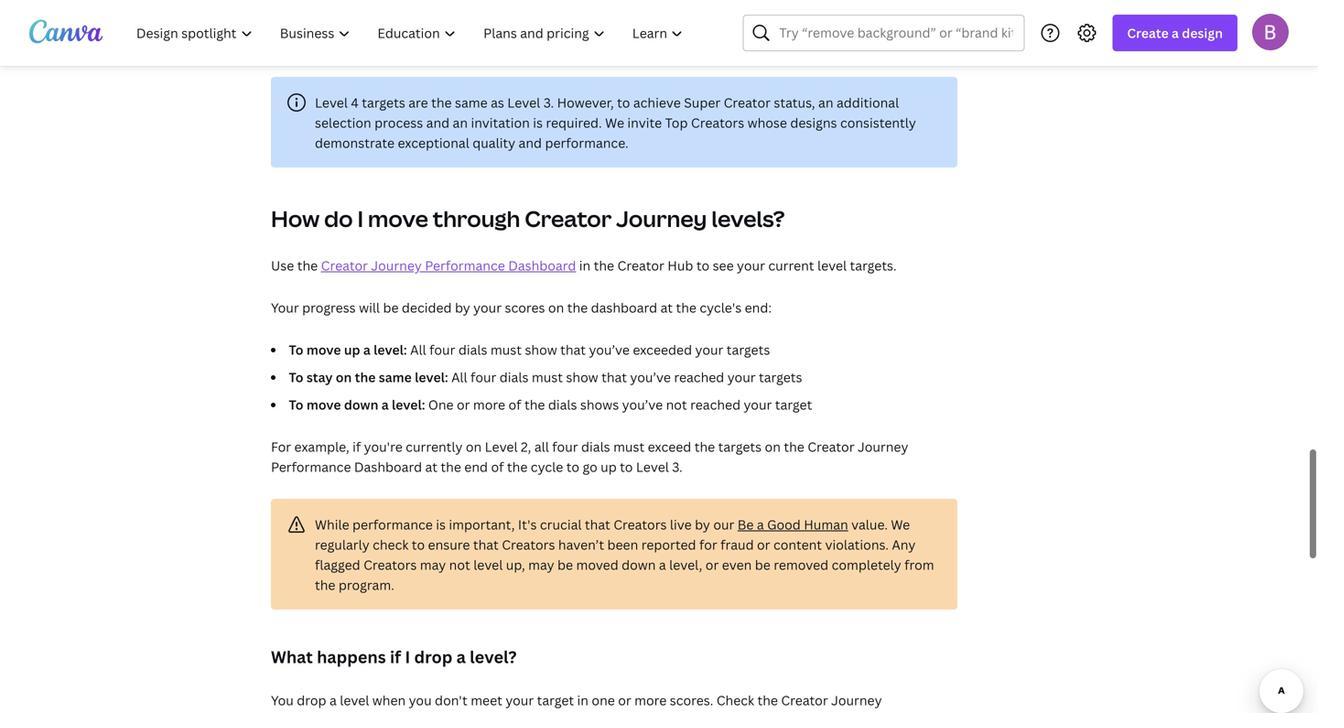 Task type: locate. For each thing, give the bounding box(es) containing it.
more right one
[[473, 396, 505, 413]]

four down decided
[[429, 341, 455, 358]]

regularly inside the value. we regularly check to ensure that creators haven't been reported for fraud or content violations. any flagged creators may not level up, may be moved down a level, or even be removed completely from the program.
[[315, 536, 369, 553]]

1 vertical spatial of
[[491, 458, 504, 475]]

if
[[352, 438, 361, 455], [390, 646, 401, 668]]

show
[[525, 341, 557, 358], [566, 368, 598, 386]]

1 horizontal spatial 3.
[[672, 458, 683, 475]]

1 horizontal spatial regularly
[[425, 712, 480, 713]]

creator inside for example, if you're currently on level 2, all four dials must exceed the targets on the creator journey performance dashboard at the end of the cycle to go up to level 3.
[[807, 438, 854, 455]]

level:
[[374, 341, 407, 358], [415, 368, 448, 386], [392, 396, 425, 413]]

0 vertical spatial to
[[289, 341, 303, 358]]

by
[[455, 299, 470, 316], [695, 516, 710, 533]]

a
[[1172, 24, 1179, 42], [363, 341, 371, 358], [381, 396, 389, 413], [757, 516, 764, 533], [659, 556, 666, 573], [456, 646, 466, 668], [329, 692, 337, 709]]

or right one
[[457, 396, 470, 413]]

four inside for example, if you're currently on level 2, all four dials must exceed the targets on the creator journey performance dashboard at the end of the cycle to go up to level 3.
[[552, 438, 578, 455]]

to move up a level: all four dials must show that you've exceeded your targets
[[289, 341, 770, 358]]

dials down to stay on the same level: all four dials must show that you've reached your targets
[[548, 396, 577, 413]]

designs
[[790, 114, 837, 131]]

that inside the value. we regularly check to ensure that creators haven't been reported for fraud or content violations. any flagged creators may not level up, may be moved down a level, or even be removed completely from the program.
[[473, 536, 499, 553]]

the down 2, on the left of the page
[[507, 458, 528, 475]]

performance
[[425, 257, 505, 274], [271, 458, 351, 475], [271, 712, 351, 713]]

an
[[818, 94, 833, 111], [453, 114, 468, 131], [695, 712, 710, 713]]

1 horizontal spatial up
[[601, 458, 617, 475]]

use
[[271, 257, 294, 274]]

0 vertical spatial we
[[605, 114, 624, 131]]

i
[[357, 204, 363, 233], [405, 646, 410, 668]]

4
[[351, 94, 359, 111]]

not down "ensure"
[[449, 556, 470, 573]]

you've
[[589, 341, 630, 358], [630, 368, 671, 386], [622, 396, 663, 413]]

creator up whose
[[724, 94, 771, 111]]

in down the how do i move through creator journey levels?
[[579, 257, 591, 274]]

journey up hub
[[616, 204, 707, 233]]

0 vertical spatial 3.
[[543, 94, 554, 111]]

1 vertical spatial i
[[405, 646, 410, 668]]

regularly
[[315, 536, 369, 553], [425, 712, 480, 713]]

must up to move down a level: one or more of the dials shows you've not reached your target
[[532, 368, 563, 386]]

what
[[271, 646, 313, 668]]

0 vertical spatial is
[[533, 114, 543, 131]]

0 vertical spatial by
[[455, 299, 470, 316]]

a down 'reported'
[[659, 556, 666, 573]]

human
[[804, 516, 848, 533]]

a left 'design'
[[1172, 24, 1179, 42]]

journey up can
[[831, 692, 882, 709]]

of down to stay on the same level: all four dials must show that you've reached your targets
[[508, 396, 521, 413]]

dashboard
[[508, 257, 576, 274], [354, 458, 422, 475], [354, 712, 422, 713]]

1 horizontal spatial if
[[390, 646, 401, 668]]

level
[[315, 94, 348, 111], [507, 94, 540, 111], [485, 438, 518, 455], [636, 458, 669, 475]]

0 horizontal spatial if
[[352, 438, 361, 455]]

on
[[548, 299, 564, 316], [336, 368, 352, 386], [466, 438, 482, 455], [765, 438, 781, 455], [738, 712, 754, 713]]

level inside you drop a level when you don't meet your target in one or more scores. check the creator journey performance dashboard regularly to track your progress. by keeping an eye on your targets, you can enhanc
[[340, 692, 369, 709]]

an inside you drop a level when you don't meet your target in one or more scores. check the creator journey performance dashboard regularly to track your progress. by keeping an eye on your targets, you can enhanc
[[695, 712, 710, 713]]

0 horizontal spatial of
[[491, 458, 504, 475]]

level: up one
[[415, 368, 448, 386]]

2 vertical spatial an
[[695, 712, 710, 713]]

level up selection
[[315, 94, 348, 111]]

0 horizontal spatial show
[[525, 341, 557, 358]]

dials down your progress will be decided by your scores on the dashboard at the cycle's end:
[[458, 341, 487, 358]]

drop
[[414, 646, 453, 668], [297, 692, 326, 709]]

regularly up flagged
[[315, 536, 369, 553]]

must
[[490, 341, 522, 358], [532, 368, 563, 386], [613, 438, 645, 455]]

0 horizontal spatial level
[[340, 692, 369, 709]]

1 horizontal spatial drop
[[414, 646, 453, 668]]

1 vertical spatial same
[[379, 368, 412, 386]]

0 horizontal spatial 3.
[[543, 94, 554, 111]]

2 to from the top
[[289, 368, 303, 386]]

0 vertical spatial reached
[[674, 368, 724, 386]]

be down haven't
[[557, 556, 573, 573]]

1 horizontal spatial i
[[405, 646, 410, 668]]

that
[[560, 341, 586, 358], [601, 368, 627, 386], [585, 516, 610, 533], [473, 536, 499, 553]]

dashboard inside you drop a level when you don't meet your target in one or more scores. check the creator journey performance dashboard regularly to track your progress. by keeping an eye on your targets, you can enhanc
[[354, 712, 422, 713]]

and
[[426, 114, 450, 131], [519, 134, 542, 151]]

2 vertical spatial performance
[[271, 712, 351, 713]]

we left invite
[[605, 114, 624, 131]]

2 vertical spatial level:
[[392, 396, 425, 413]]

you've for that
[[630, 368, 671, 386]]

1 vertical spatial if
[[390, 646, 401, 668]]

or
[[457, 396, 470, 413], [757, 536, 770, 553], [706, 556, 719, 573], [618, 692, 631, 709]]

dials
[[458, 341, 487, 358], [500, 368, 529, 386], [548, 396, 577, 413], [581, 438, 610, 455]]

you drop a level when you don't meet your target in one or more scores. check the creator journey performance dashboard regularly to track your progress. by keeping an eye on your targets, you can enhanc
[[271, 692, 942, 713]]

to right check at bottom
[[412, 536, 425, 553]]

0 vertical spatial regularly
[[315, 536, 369, 553]]

2 may from the left
[[528, 556, 554, 573]]

in inside you drop a level when you don't meet your target in one or more scores. check the creator journey performance dashboard regularly to track your progress. by keeping an eye on your targets, you can enhanc
[[577, 692, 589, 709]]

0 horizontal spatial drop
[[297, 692, 326, 709]]

0 horizontal spatial we
[[605, 114, 624, 131]]

targets
[[362, 94, 405, 111], [727, 341, 770, 358], [759, 368, 802, 386], [718, 438, 762, 455]]

on inside you drop a level when you don't meet your target in one or more scores. check the creator journey performance dashboard regularly to track your progress. by keeping an eye on your targets, you can enhanc
[[738, 712, 754, 713]]

2 vertical spatial four
[[552, 438, 578, 455]]

move right do
[[368, 204, 428, 233]]

of inside for example, if you're currently on level 2, all four dials must exceed the targets on the creator journey performance dashboard at the end of the cycle to go up to level 3.
[[491, 458, 504, 475]]

exceptional
[[398, 134, 469, 151]]

dashboard for level
[[354, 458, 422, 475]]

2 vertical spatial to
[[289, 396, 303, 413]]

in up progress.
[[577, 692, 589, 709]]

move for to move down a level:
[[306, 396, 341, 413]]

scores.
[[670, 692, 713, 709]]

performance inside you drop a level when you don't meet your target in one or more scores. check the creator journey performance dashboard regularly to track your progress. by keeping an eye on your targets, you can enhanc
[[271, 712, 351, 713]]

current
[[768, 257, 814, 274]]

1 horizontal spatial must
[[532, 368, 563, 386]]

1 horizontal spatial you
[[838, 712, 861, 713]]

to for to move up a level: all four dials must show that you've exceeded your targets
[[289, 341, 303, 358]]

performance.
[[545, 134, 629, 151]]

may down "ensure"
[[420, 556, 446, 573]]

1 vertical spatial level:
[[415, 368, 448, 386]]

do
[[324, 204, 353, 233]]

creators down super
[[691, 114, 744, 131]]

at
[[660, 299, 673, 316], [425, 458, 437, 475]]

move down stay
[[306, 396, 341, 413]]

or down for
[[706, 556, 719, 573]]

you
[[409, 692, 432, 709], [838, 712, 861, 713]]

drop inside you drop a level when you don't meet your target in one or more scores. check the creator journey performance dashboard regularly to track your progress. by keeping an eye on your targets, you can enhanc
[[297, 692, 326, 709]]

achieve
[[633, 94, 681, 111]]

at inside for example, if you're currently on level 2, all four dials must exceed the targets on the creator journey performance dashboard at the end of the cycle to go up to level 3.
[[425, 458, 437, 475]]

one
[[428, 396, 454, 413]]

of
[[508, 396, 521, 413], [491, 458, 504, 475]]

journey inside for example, if you're currently on level 2, all four dials must exceed the targets on the creator journey performance dashboard at the end of the cycle to go up to level 3.
[[858, 438, 908, 455]]

to for to stay on the same level: all four dials must show that you've reached your targets
[[289, 368, 303, 386]]

may
[[420, 556, 446, 573], [528, 556, 554, 573]]

keeping
[[644, 712, 692, 713]]

2 horizontal spatial must
[[613, 438, 645, 455]]

i up when
[[405, 646, 410, 668]]

all down decided
[[410, 341, 426, 358]]

0 vertical spatial of
[[508, 396, 521, 413]]

same left as
[[455, 94, 488, 111]]

dials inside for example, if you're currently on level 2, all four dials must exceed the targets on the creator journey performance dashboard at the end of the cycle to go up to level 3.
[[581, 438, 610, 455]]

dashboard inside for example, if you're currently on level 2, all four dials must exceed the targets on the creator journey performance dashboard at the end of the cycle to go up to level 3.
[[354, 458, 422, 475]]

show up to stay on the same level: all four dials must show that you've reached your targets
[[525, 341, 557, 358]]

an down the scores.
[[695, 712, 710, 713]]

0 vertical spatial level
[[817, 257, 847, 274]]

1 vertical spatial dashboard
[[354, 458, 422, 475]]

the right check
[[757, 692, 778, 709]]

invite
[[627, 114, 662, 131]]

to up invite
[[617, 94, 630, 111]]

0 horizontal spatial regularly
[[315, 536, 369, 553]]

2,
[[521, 438, 531, 455]]

0 horizontal spatial may
[[420, 556, 446, 573]]

eye
[[713, 712, 735, 713]]

by
[[625, 712, 641, 713]]

same up the you're
[[379, 368, 412, 386]]

1 vertical spatial performance
[[271, 458, 351, 475]]

end
[[464, 458, 488, 475]]

1 horizontal spatial all
[[451, 368, 467, 386]]

2 vertical spatial dashboard
[[354, 712, 422, 713]]

1 vertical spatial drop
[[297, 692, 326, 709]]

0 horizontal spatial you
[[409, 692, 432, 709]]

1 vertical spatial target
[[537, 692, 574, 709]]

that up the shows
[[601, 368, 627, 386]]

a down will
[[363, 341, 371, 358]]

0 horizontal spatial all
[[410, 341, 426, 358]]

been
[[607, 536, 638, 553]]

more up keeping
[[634, 692, 667, 709]]

0 vertical spatial must
[[490, 341, 522, 358]]

dials up go
[[581, 438, 610, 455]]

and down invitation
[[519, 134, 542, 151]]

0 horizontal spatial i
[[357, 204, 363, 233]]

is
[[533, 114, 543, 131], [436, 516, 446, 533]]

exceeded
[[633, 341, 692, 358]]

at down currently
[[425, 458, 437, 475]]

performance inside for example, if you're currently on level 2, all four dials must exceed the targets on the creator journey performance dashboard at the end of the cycle to go up to level 3.
[[271, 458, 351, 475]]

1 vertical spatial you
[[838, 712, 861, 713]]

the left end
[[441, 458, 461, 475]]

move for to move up a level:
[[306, 341, 341, 358]]

1 vertical spatial regularly
[[425, 712, 480, 713]]

to for to move down a level: one or more of the dials shows you've not reached your target
[[289, 396, 303, 413]]

1 vertical spatial level
[[473, 556, 503, 573]]

hub
[[667, 257, 693, 274]]

on right stay
[[336, 368, 352, 386]]

is up "ensure"
[[436, 516, 446, 533]]

0 horizontal spatial up
[[344, 341, 360, 358]]

dashboard down the you're
[[354, 458, 422, 475]]

check
[[373, 536, 409, 553]]

be
[[383, 299, 399, 316], [557, 556, 573, 573], [755, 556, 770, 573]]

0 vertical spatial i
[[357, 204, 363, 233]]

may right up,
[[528, 556, 554, 573]]

not up exceed
[[666, 396, 687, 413]]

level: down will
[[374, 341, 407, 358]]

if inside for example, if you're currently on level 2, all four dials must exceed the targets on the creator journey performance dashboard at the end of the cycle to go up to level 3.
[[352, 438, 361, 455]]

super
[[684, 94, 721, 111]]

to down meet
[[483, 712, 496, 713]]

1 vertical spatial in
[[577, 692, 589, 709]]

be right even
[[755, 556, 770, 573]]

status,
[[774, 94, 815, 111]]

0 horizontal spatial at
[[425, 458, 437, 475]]

you left don't on the bottom of page
[[409, 692, 432, 709]]

four
[[429, 341, 455, 358], [471, 368, 496, 386], [552, 438, 578, 455]]

you've down dashboard
[[589, 341, 630, 358]]

creator up human
[[807, 438, 854, 455]]

the right use
[[297, 257, 318, 274]]

0 vertical spatial down
[[344, 396, 378, 413]]

1 horizontal spatial level
[[473, 556, 503, 573]]

level
[[817, 257, 847, 274], [473, 556, 503, 573], [340, 692, 369, 709]]

0 vertical spatial more
[[473, 396, 505, 413]]

all
[[534, 438, 549, 455]]

i right do
[[357, 204, 363, 233]]

1 vertical spatial not
[[449, 556, 470, 573]]

of right end
[[491, 458, 504, 475]]

2 vertical spatial level
[[340, 692, 369, 709]]

dashboard up scores on the left of the page
[[508, 257, 576, 274]]

3.
[[543, 94, 554, 111], [672, 458, 683, 475]]

journey inside you drop a level when you don't meet your target in one or more scores. check the creator journey performance dashboard regularly to track your progress. by keeping an eye on your targets, you can enhanc
[[831, 692, 882, 709]]

however,
[[557, 94, 614, 111]]

journey up value.
[[858, 438, 908, 455]]

0 vertical spatial level:
[[374, 341, 407, 358]]

to
[[289, 341, 303, 358], [289, 368, 303, 386], [289, 396, 303, 413]]

performance
[[352, 516, 433, 533]]

to
[[617, 94, 630, 111], [696, 257, 709, 274], [566, 458, 579, 475], [620, 458, 633, 475], [412, 536, 425, 553], [483, 712, 496, 713]]

to down "your"
[[289, 341, 303, 358]]

dashboard down when
[[354, 712, 422, 713]]

creators
[[691, 114, 744, 131], [613, 516, 667, 533], [502, 536, 555, 553], [363, 556, 417, 573]]

creator up targets,
[[781, 692, 828, 709]]

0 vertical spatial and
[[426, 114, 450, 131]]

1 vertical spatial and
[[519, 134, 542, 151]]

you've right the shows
[[622, 396, 663, 413]]

2 vertical spatial move
[[306, 396, 341, 413]]

level: left one
[[392, 396, 425, 413]]

1 horizontal spatial is
[[533, 114, 543, 131]]

content
[[773, 536, 822, 553]]

down down been
[[622, 556, 656, 573]]

0 horizontal spatial by
[[455, 299, 470, 316]]

1 vertical spatial at
[[425, 458, 437, 475]]

regularly down don't on the bottom of page
[[425, 712, 480, 713]]

0 vertical spatial four
[[429, 341, 455, 358]]

removed
[[774, 556, 828, 573]]

level left when
[[340, 692, 369, 709]]

2 vertical spatial must
[[613, 438, 645, 455]]

the down to stay on the same level: all four dials must show that you've reached your targets
[[524, 396, 545, 413]]

2 vertical spatial you've
[[622, 396, 663, 413]]

up
[[344, 341, 360, 358], [601, 458, 617, 475]]

invitation
[[471, 114, 530, 131]]

1 vertical spatial four
[[471, 368, 496, 386]]

0 vertical spatial dashboard
[[508, 257, 576, 274]]

1 vertical spatial move
[[306, 341, 341, 358]]

creators inside the level 4 targets are the same as level 3. however, to achieve super creator status, an additional selection process and an invitation is required. we invite top creators whose designs consistently demonstrate exceptional quality and performance.
[[691, 114, 744, 131]]

is left required.
[[533, 114, 543, 131]]

one
[[592, 692, 615, 709]]

violations.
[[825, 536, 889, 553]]

can
[[864, 712, 887, 713]]

value.
[[851, 516, 888, 533]]

creator journey performance dashboard link
[[321, 257, 576, 274]]

1 vertical spatial down
[[622, 556, 656, 573]]

2 horizontal spatial level
[[817, 257, 847, 274]]

by right decided
[[455, 299, 470, 316]]

the down flagged
[[315, 576, 335, 594]]

up inside for example, if you're currently on level 2, all four dials must exceed the targets on the creator journey performance dashboard at the end of the cycle to go up to level 3.
[[601, 458, 617, 475]]

selection
[[315, 114, 371, 131]]

from
[[904, 556, 934, 573]]

at up exceeded
[[660, 299, 673, 316]]

that down the important,
[[473, 536, 499, 553]]

3. up required.
[[543, 94, 554, 111]]

1 to from the top
[[289, 341, 303, 358]]

up down will
[[344, 341, 360, 358]]

0 vertical spatial up
[[344, 341, 360, 358]]

must inside for example, if you're currently on level 2, all four dials must exceed the targets on the creator journey performance dashboard at the end of the cycle to go up to level 3.
[[613, 438, 645, 455]]

important,
[[449, 516, 515, 533]]

performance down through at the top of the page
[[425, 257, 505, 274]]

drop up don't on the bottom of page
[[414, 646, 453, 668]]

top
[[665, 114, 688, 131]]

1 horizontal spatial four
[[471, 368, 496, 386]]

to right go
[[620, 458, 633, 475]]

on down check
[[738, 712, 754, 713]]

it's
[[518, 516, 537, 533]]

regularly inside you drop a level when you don't meet your target in one or more scores. check the creator journey performance dashboard regularly to track your progress. by keeping an eye on your targets, you can enhanc
[[425, 712, 480, 713]]

drop right you
[[297, 692, 326, 709]]

your
[[737, 257, 765, 274], [473, 299, 502, 316], [695, 341, 723, 358], [727, 368, 756, 386], [744, 396, 772, 413], [506, 692, 534, 709], [533, 712, 562, 713], [757, 712, 785, 713]]

level right as
[[507, 94, 540, 111]]

0 horizontal spatial an
[[453, 114, 468, 131]]

reached
[[674, 368, 724, 386], [690, 396, 741, 413]]

are
[[408, 94, 428, 111]]

3 to from the top
[[289, 396, 303, 413]]

you've for shows
[[622, 396, 663, 413]]

performance for when
[[271, 712, 351, 713]]

1 horizontal spatial not
[[666, 396, 687, 413]]

1 vertical spatial up
[[601, 458, 617, 475]]

creator
[[724, 94, 771, 111], [525, 204, 612, 233], [321, 257, 368, 274], [617, 257, 664, 274], [807, 438, 854, 455], [781, 692, 828, 709]]

an up exceptional
[[453, 114, 468, 131]]

0 vertical spatial all
[[410, 341, 426, 358]]

an up designs
[[818, 94, 833, 111]]

1 vertical spatial you've
[[630, 368, 671, 386]]



Task type: vqa. For each thing, say whether or not it's contained in the screenshot.
'KEEPING'
yes



Task type: describe. For each thing, give the bounding box(es) containing it.
0 vertical spatial you
[[409, 692, 432, 709]]

targets inside the level 4 targets are the same as level 3. however, to achieve super creator status, an additional selection process and an invitation is required. we invite top creators whose designs consistently demonstrate exceptional quality and performance.
[[362, 94, 405, 111]]

creator inside you drop a level when you don't meet your target in one or more scores. check the creator journey performance dashboard regularly to track your progress. by keeping an eye on your targets, you can enhanc
[[781, 692, 828, 709]]

the up dashboard
[[594, 257, 614, 274]]

not inside the value. we regularly check to ensure that creators haven't been reported for fraud or content violations. any flagged creators may not level up, may be moved down a level, or even be removed completely from the program.
[[449, 556, 470, 573]]

consistently
[[840, 114, 916, 131]]

more inside you drop a level when you don't meet your target in one or more scores. check the creator journey performance dashboard regularly to track your progress. by keeping an eye on your targets, you can enhanc
[[634, 692, 667, 709]]

1 may from the left
[[420, 556, 446, 573]]

progress.
[[565, 712, 622, 713]]

program.
[[339, 576, 394, 594]]

the inside the level 4 targets are the same as level 3. however, to achieve super creator status, an additional selection process and an invitation is required. we invite top creators whose designs consistently demonstrate exceptional quality and performance.
[[431, 94, 452, 111]]

haven't
[[558, 536, 604, 553]]

level inside the value. we regularly check to ensure that creators haven't been reported for fraud or content violations. any flagged creators may not level up, may be moved down a level, or even be removed completely from the program.
[[473, 556, 503, 573]]

moved
[[576, 556, 619, 573]]

creator up 'use the creator journey performance dashboard in the creator hub to see your current level targets.'
[[525, 204, 612, 233]]

a up the you're
[[381, 396, 389, 413]]

create a design button
[[1112, 15, 1237, 51]]

creators up been
[[613, 516, 667, 533]]

or inside you drop a level when you don't meet your target in one or more scores. check the creator journey performance dashboard regularly to track your progress. by keeping an eye on your targets, you can enhanc
[[618, 692, 631, 709]]

to left see
[[696, 257, 709, 274]]

1 horizontal spatial of
[[508, 396, 521, 413]]

value. we regularly check to ensure that creators haven't been reported for fraud or content violations. any flagged creators may not level up, may be moved down a level, or even be removed completely from the program.
[[315, 516, 934, 594]]

the down 'use the creator journey performance dashboard in the creator hub to see your current level targets.'
[[567, 299, 588, 316]]

2 horizontal spatial be
[[755, 556, 770, 573]]

you're
[[364, 438, 402, 455]]

up,
[[506, 556, 525, 573]]

quality
[[472, 134, 515, 151]]

meet
[[471, 692, 502, 709]]

1 horizontal spatial be
[[557, 556, 573, 573]]

even
[[722, 556, 752, 573]]

a inside you drop a level when you don't meet your target in one or more scores. check the creator journey performance dashboard regularly to track your progress. by keeping an eye on your targets, you can enhanc
[[329, 692, 337, 709]]

journey up will
[[371, 257, 422, 274]]

your progress will be decided by your scores on the dashboard at the cycle's end:
[[271, 299, 772, 316]]

the up be a good human link
[[784, 438, 804, 455]]

will
[[359, 299, 380, 316]]

for
[[699, 536, 717, 553]]

level: for to move down a level:
[[392, 396, 425, 413]]

top level navigation element
[[124, 15, 699, 51]]

to inside the level 4 targets are the same as level 3. however, to achieve super creator status, an additional selection process and an invitation is required. we invite top creators whose designs consistently demonstrate exceptional quality and performance.
[[617, 94, 630, 111]]

on up good
[[765, 438, 781, 455]]

completely
[[832, 556, 901, 573]]

use the creator journey performance dashboard in the creator hub to see your current level targets.
[[271, 257, 897, 274]]

level,
[[669, 556, 702, 573]]

required.
[[546, 114, 602, 131]]

level 4 targets are the same as level 3. however, to achieve super creator status, an additional selection process and an invitation is required. we invite top creators whose designs consistently demonstrate exceptional quality and performance.
[[315, 94, 916, 151]]

creators down it's
[[502, 536, 555, 553]]

level down exceed
[[636, 458, 669, 475]]

the inside you drop a level when you don't meet your target in one or more scores. check the creator journey performance dashboard regularly to track your progress. by keeping an eye on your targets, you can enhanc
[[757, 692, 778, 709]]

level left 2, on the left of the page
[[485, 438, 518, 455]]

check
[[716, 692, 754, 709]]

targets inside for example, if you're currently on level 2, all four dials must exceed the targets on the creator journey performance dashboard at the end of the cycle to go up to level 3.
[[718, 438, 762, 455]]

a inside dropdown button
[[1172, 24, 1179, 42]]

stay
[[306, 368, 333, 386]]

to stay on the same level: all four dials must show that you've reached your targets
[[289, 368, 802, 386]]

0 horizontal spatial and
[[426, 114, 450, 131]]

0 horizontal spatial same
[[379, 368, 412, 386]]

scores
[[505, 299, 545, 316]]

1 vertical spatial an
[[453, 114, 468, 131]]

0 horizontal spatial is
[[436, 516, 446, 533]]

shows
[[580, 396, 619, 413]]

0 vertical spatial an
[[818, 94, 833, 111]]

fraud
[[721, 536, 754, 553]]

you
[[271, 692, 294, 709]]

0 vertical spatial at
[[660, 299, 673, 316]]

target inside you drop a level when you don't meet your target in one or more scores. check the creator journey performance dashboard regularly to track your progress. by keeping an eye on your targets, you can enhanc
[[537, 692, 574, 709]]

good
[[767, 516, 801, 533]]

the left cycle's
[[676, 299, 696, 316]]

creator inside the level 4 targets are the same as level 3. however, to achieve super creator status, an additional selection process and an invitation is required. we invite top creators whose designs consistently demonstrate exceptional quality and performance.
[[724, 94, 771, 111]]

bob builder image
[[1252, 14, 1289, 50]]

for example, if you're currently on level 2, all four dials must exceed the targets on the creator journey performance dashboard at the end of the cycle to go up to level 3.
[[271, 438, 908, 475]]

dashboard for don't
[[354, 712, 422, 713]]

example,
[[294, 438, 349, 455]]

our
[[713, 516, 734, 533]]

1 vertical spatial all
[[451, 368, 467, 386]]

live
[[670, 516, 692, 533]]

dashboard
[[591, 299, 657, 316]]

if for you're
[[352, 438, 361, 455]]

levels?
[[711, 204, 785, 233]]

creators down check at bottom
[[363, 556, 417, 573]]

creator left hub
[[617, 257, 664, 274]]

down inside the value. we regularly check to ensure that creators haven't been reported for fraud or content violations. any flagged creators may not level up, may be moved down a level, or even be removed completely from the program.
[[622, 556, 656, 573]]

demonstrate
[[315, 134, 395, 151]]

decided
[[402, 299, 452, 316]]

a inside the value. we regularly check to ensure that creators haven't been reported for fraud or content violations. any flagged creators may not level up, may be moved down a level, or even be removed completely from the program.
[[659, 556, 666, 573]]

that up haven't
[[585, 516, 610, 533]]

0 horizontal spatial down
[[344, 396, 378, 413]]

go
[[583, 458, 597, 475]]

a left level?
[[456, 646, 466, 668]]

any
[[892, 536, 916, 553]]

see
[[713, 257, 734, 274]]

to move down a level: one or more of the dials shows you've not reached your target
[[289, 396, 812, 413]]

to inside the value. we regularly check to ensure that creators haven't been reported for fraud or content violations. any flagged creators may not level up, may be moved down a level, or even be removed completely from the program.
[[412, 536, 425, 553]]

process
[[375, 114, 423, 131]]

we inside the value. we regularly check to ensure that creators haven't been reported for fraud or content violations. any flagged creators may not level up, may be moved down a level, or even be removed completely from the program.
[[891, 516, 910, 533]]

0 vertical spatial move
[[368, 204, 428, 233]]

performance for currently
[[271, 458, 351, 475]]

dials down the to move up a level: all four dials must show that you've exceeded your targets
[[500, 368, 529, 386]]

same inside the level 4 targets are the same as level 3. however, to achieve super creator status, an additional selection process and an invitation is required. we invite top creators whose designs consistently demonstrate exceptional quality and performance.
[[455, 94, 488, 111]]

1 horizontal spatial target
[[775, 396, 812, 413]]

while performance is important, it's crucial that creators live by our be a good human
[[315, 516, 848, 533]]

3. inside the level 4 targets are the same as level 3. however, to achieve super creator status, an additional selection process and an invitation is required. we invite top creators whose designs consistently demonstrate exceptional quality and performance.
[[543, 94, 554, 111]]

0 vertical spatial in
[[579, 257, 591, 274]]

cycle
[[531, 458, 563, 475]]

or right fraud
[[757, 536, 770, 553]]

level?
[[470, 646, 517, 668]]

0 vertical spatial performance
[[425, 257, 505, 274]]

how do i move through creator journey levels?
[[271, 204, 785, 233]]

progress
[[302, 299, 356, 316]]

we inside the level 4 targets are the same as level 3. however, to achieve super creator status, an additional selection process and an invitation is required. we invite top creators whose designs consistently demonstrate exceptional quality and performance.
[[605, 114, 624, 131]]

1 vertical spatial reached
[[690, 396, 741, 413]]

your
[[271, 299, 299, 316]]

on up end
[[466, 438, 482, 455]]

is inside the level 4 targets are the same as level 3. however, to achieve super creator status, an additional selection process and an invitation is required. we invite top creators whose designs consistently demonstrate exceptional quality and performance.
[[533, 114, 543, 131]]

additional
[[837, 94, 899, 111]]

creator up progress
[[321, 257, 368, 274]]

0 horizontal spatial must
[[490, 341, 522, 358]]

a right be
[[757, 516, 764, 533]]

1 horizontal spatial show
[[566, 368, 598, 386]]

don't
[[435, 692, 468, 709]]

while
[[315, 516, 349, 533]]

be
[[738, 516, 754, 533]]

end:
[[745, 299, 772, 316]]

cycle's
[[700, 299, 742, 316]]

0 vertical spatial not
[[666, 396, 687, 413]]

3. inside for example, if you're currently on level 2, all four dials must exceed the targets on the creator journey performance dashboard at the end of the cycle to go up to level 3.
[[672, 458, 683, 475]]

when
[[372, 692, 406, 709]]

for
[[271, 438, 291, 455]]

1 horizontal spatial by
[[695, 516, 710, 533]]

on right scores on the left of the page
[[548, 299, 564, 316]]

to left go
[[566, 458, 579, 475]]

as
[[491, 94, 504, 111]]

0 horizontal spatial more
[[473, 396, 505, 413]]

be a good human link
[[738, 516, 848, 533]]

0 horizontal spatial four
[[429, 341, 455, 358]]

the right exceed
[[694, 438, 715, 455]]

what happens if i drop a level?
[[271, 646, 524, 668]]

to inside you drop a level when you don't meet your target in one or more scores. check the creator journey performance dashboard regularly to track your progress. by keeping an eye on your targets, you can enhanc
[[483, 712, 496, 713]]

the right stay
[[355, 368, 376, 386]]

through
[[433, 204, 520, 233]]

how
[[271, 204, 320, 233]]

the inside the value. we regularly check to ensure that creators haven't been reported for fraud or content violations. any flagged creators may not level up, may be moved down a level, or even be removed completely from the program.
[[315, 576, 335, 594]]

currently
[[406, 438, 463, 455]]

targets.
[[850, 257, 897, 274]]

Try "remove background" or "brand kit" search field
[[779, 16, 1013, 50]]

track
[[499, 712, 530, 713]]

exceed
[[648, 438, 691, 455]]

create
[[1127, 24, 1169, 42]]

0 vertical spatial you've
[[589, 341, 630, 358]]

flagged
[[315, 556, 360, 573]]

whose
[[747, 114, 787, 131]]

crucial
[[540, 516, 582, 533]]

create a design
[[1127, 24, 1223, 42]]

if for i
[[390, 646, 401, 668]]

level: for to move up a level:
[[374, 341, 407, 358]]

1 horizontal spatial and
[[519, 134, 542, 151]]

happens
[[317, 646, 386, 668]]

0 horizontal spatial be
[[383, 299, 399, 316]]

that up to stay on the same level: all four dials must show that you've reached your targets
[[560, 341, 586, 358]]



